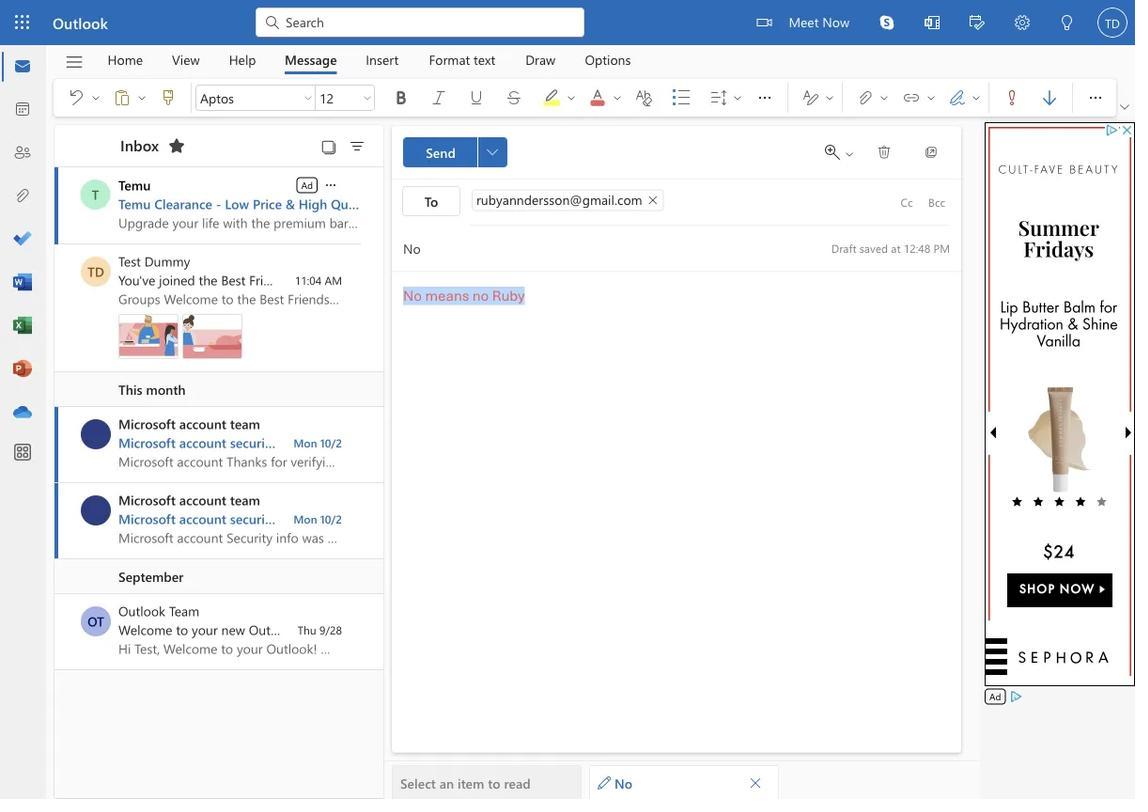 Task type: describe. For each thing, give the bounding box(es) containing it.
means
[[425, 287, 470, 305]]

welcome
[[118, 621, 173, 638]]

 
[[802, 88, 836, 107]]

cc button
[[892, 187, 922, 217]]


[[1003, 88, 1022, 107]]

at
[[891, 240, 901, 255]]

Message body, press Alt+F10 to exit text field
[[403, 287, 950, 548]]

t
[[92, 186, 99, 203]]

 button right 
[[134, 83, 149, 113]]

left-rail-appbar navigation
[[4, 45, 41, 434]]

bcc
[[929, 195, 946, 210]]


[[167, 136, 186, 155]]

1 attachment thumbnail image from the left
[[118, 314, 179, 359]]

item
[[458, 774, 485, 791]]


[[635, 88, 653, 107]]

 button
[[458, 83, 495, 113]]

 button
[[103, 83, 134, 113]]

reading pane main content
[[384, 118, 981, 799]]

 left font color icon
[[566, 92, 577, 103]]

 for  popup button inside the message list no conversations selected list box
[[323, 178, 338, 193]]

 button inside reading pane main content
[[478, 137, 508, 167]]

td
[[88, 263, 104, 280]]

info for verification
[[280, 434, 304, 451]]


[[467, 88, 486, 107]]

To text field
[[470, 189, 892, 215]]

clearance
[[154, 195, 212, 212]]

3 microsoft from the top
[[118, 491, 176, 509]]

text highlight color image
[[542, 88, 580, 107]]

meet
[[789, 13, 819, 30]]

september
[[118, 568, 184, 585]]

Font size text field
[[316, 86, 359, 109]]

 button
[[893, 83, 924, 113]]

microsoft account team for microsoft account security info was added
[[118, 491, 260, 509]]


[[113, 88, 132, 107]]

message list section
[[55, 120, 384, 798]]

ot
[[88, 612, 104, 630]]


[[749, 776, 762, 789]]

10/2 for was
[[320, 511, 342, 526]]

people image
[[13, 144, 32, 163]]

 button inside include group
[[924, 83, 939, 113]]

4 microsoft from the top
[[118, 510, 176, 527]]

 button for font text field
[[301, 85, 316, 111]]

message
[[285, 51, 337, 68]]

 
[[67, 88, 102, 107]]

 for  dropdown button at the right top
[[1087, 88, 1106, 107]]

saved
[[860, 240, 888, 255]]

view
[[172, 51, 200, 68]]

 button left font color icon
[[564, 83, 579, 113]]

select
[[400, 774, 436, 791]]

 inside  
[[732, 92, 744, 103]]

 right font size text field at top left
[[362, 92, 373, 103]]

set your advertising preferences image
[[1009, 689, 1024, 704]]

 left font size text field at top left
[[303, 92, 314, 103]]

test
[[118, 252, 141, 270]]

11:04
[[295, 273, 322, 288]]

send button
[[403, 137, 479, 167]]

tab list containing home
[[93, 45, 646, 74]]

to inside message list no conversations selected list box
[[176, 621, 188, 638]]

your
[[192, 621, 218, 638]]

excel image
[[13, 317, 32, 336]]

draft saved at 12:48 pm
[[832, 240, 950, 255]]

security for verification
[[230, 434, 276, 451]]

outlook banner
[[0, 0, 1136, 47]]

security for was
[[230, 510, 276, 527]]

am
[[325, 273, 342, 288]]

high
[[299, 195, 327, 212]]

 button down draw button
[[533, 79, 580, 117]]

help
[[229, 51, 256, 68]]

 inside  
[[926, 92, 937, 103]]


[[67, 88, 86, 107]]

read
[[504, 774, 531, 791]]

you've
[[118, 271, 155, 289]]

message list no conversations selected list box
[[55, 167, 384, 798]]


[[856, 88, 875, 107]]

meet now
[[789, 13, 850, 30]]

mt for microsoft account security info was added
[[86, 502, 106, 519]]

format
[[429, 51, 470, 68]]


[[925, 15, 940, 30]]

no
[[473, 287, 489, 305]]

Select a conversation checkbox
[[81, 257, 118, 287]]

microsoft account team image for microsoft account security info was added
[[81, 495, 111, 526]]

inbox
[[120, 135, 159, 155]]

Add a subject text field
[[392, 233, 815, 263]]


[[802, 88, 821, 107]]

quality
[[331, 195, 374, 212]]

 button inside message list no conversations selected list box
[[322, 175, 339, 194]]

 button
[[1000, 0, 1045, 47]]

include group
[[847, 79, 985, 117]]

to
[[425, 192, 438, 210]]

more apps image
[[13, 444, 32, 463]]

11:04 am
[[295, 273, 342, 288]]

 button
[[495, 83, 533, 113]]

Search field
[[284, 12, 573, 31]]

Select a conversation checkbox
[[81, 606, 118, 636]]

 for the right  popup button
[[756, 88, 775, 107]]


[[64, 52, 84, 72]]

1 horizontal spatial no
[[615, 774, 633, 791]]

this
[[118, 380, 142, 398]]

draw
[[526, 51, 556, 68]]

home button
[[94, 45, 157, 74]]

0 horizontal spatial  button
[[579, 79, 626, 117]]

 
[[113, 88, 148, 107]]

 button
[[316, 133, 342, 159]]

font color image
[[588, 88, 626, 107]]

insert
[[366, 51, 399, 68]]


[[392, 88, 411, 107]]

an
[[440, 774, 454, 791]]

now
[[823, 13, 850, 30]]

outlook team
[[118, 602, 199, 620]]

friends
[[249, 271, 291, 289]]

 button
[[149, 83, 187, 113]]

2 attachment thumbnail image from the left
[[182, 314, 243, 359]]

team for was
[[230, 491, 260, 509]]

mon for verification
[[294, 435, 317, 450]]

format text
[[429, 51, 496, 68]]


[[757, 15, 772, 30]]

microsoft account team for microsoft account security info verification
[[118, 415, 260, 432]]

 search field
[[256, 0, 585, 42]]

thu 9/28
[[298, 622, 342, 637]]

microsoft account team image for microsoft account security info verification
[[81, 419, 111, 449]]

mail image
[[13, 57, 32, 76]]

temu image
[[80, 180, 110, 210]]

no inside text field
[[403, 287, 422, 305]]

 for  popup button within the reading pane main content
[[487, 147, 498, 158]]

draft
[[832, 240, 857, 255]]

 left the 
[[612, 92, 623, 103]]

price
[[253, 195, 282, 212]]

onedrive image
[[13, 403, 32, 422]]



Task type: locate. For each thing, give the bounding box(es) containing it.
ad left set your advertising preferences image
[[990, 690, 1002, 703]]

 for topmost  popup button
[[1121, 102, 1130, 112]]

1 horizontal spatial  button
[[924, 83, 939, 113]]

mon 10/2 down verification
[[294, 511, 342, 526]]

mon 10/2 up the was
[[294, 435, 342, 450]]

 right  at the top right of page
[[844, 149, 855, 160]]

pm
[[934, 240, 950, 255]]

1 vertical spatial 10/2
[[320, 511, 342, 526]]

 button
[[866, 137, 903, 167]]

was
[[307, 510, 330, 527]]

microsoft account team image down mt option
[[81, 495, 111, 526]]

mt for microsoft account security info verification
[[86, 425, 106, 443]]

group
[[325, 271, 360, 289]]

this month
[[118, 380, 186, 398]]

temu right temu icon
[[118, 195, 151, 212]]

1 vertical spatial outlook
[[118, 602, 165, 620]]

1 mt from the top
[[86, 425, 106, 443]]

format text button
[[415, 45, 510, 74]]

view button
[[158, 45, 214, 74]]

 button right 
[[88, 83, 103, 113]]

ad inside message list no conversations selected list box
[[301, 179, 313, 191]]

basic text group
[[196, 79, 784, 117]]

 
[[825, 145, 855, 160]]

1 vertical spatial to
[[488, 774, 501, 791]]

1 vertical spatial 
[[487, 147, 498, 158]]

1 vertical spatial  button
[[478, 137, 508, 167]]

files image
[[13, 187, 32, 206]]

mon for was
[[294, 511, 317, 526]]


[[1121, 102, 1130, 112], [487, 147, 498, 158]]

0 vertical spatial  button
[[1117, 98, 1134, 117]]

 inside  
[[879, 92, 890, 103]]

 inside basic text group
[[756, 88, 775, 107]]

microsoft account team image
[[81, 419, 111, 449], [81, 495, 111, 526]]

1 temu from the top
[[118, 176, 151, 194]]

outlook up welcome
[[118, 602, 165, 620]]


[[970, 15, 985, 30]]

 up high
[[323, 178, 338, 193]]

Select a conversation checkbox
[[81, 495, 118, 526]]

team up microsoft account security info was added
[[230, 491, 260, 509]]


[[321, 139, 337, 156]]

10/2 for verification
[[320, 435, 342, 450]]

 right 
[[926, 92, 937, 103]]

options
[[585, 51, 631, 68]]

temu right the t
[[118, 176, 151, 194]]

microsoft account team down month
[[118, 415, 260, 432]]

info left the was
[[280, 510, 304, 527]]

calendar image
[[13, 101, 32, 119]]

1 horizontal spatial 
[[756, 88, 775, 107]]

navigation pane region
[[54, 118, 255, 799]]

 
[[856, 88, 890, 107]]

1 horizontal spatial  button
[[360, 85, 375, 111]]

 button
[[743, 769, 769, 796]]

low
[[225, 195, 249, 212]]

0 vertical spatial outlook
[[53, 12, 108, 32]]

mt
[[86, 425, 106, 443], [86, 502, 106, 519]]

0 vertical spatial no
[[403, 287, 422, 305]]

help button
[[215, 45, 270, 74]]

 button
[[579, 79, 626, 117], [924, 83, 939, 113]]

security left the was
[[230, 510, 276, 527]]

1 vertical spatial microsoft account team image
[[81, 495, 111, 526]]

microsoft account team image right more apps image
[[81, 419, 111, 449]]

2 microsoft account team from the top
[[118, 491, 260, 509]]

mt inside select a conversation option
[[86, 502, 106, 519]]

added
[[333, 510, 371, 527]]

temu clearance - low price & high quality
[[118, 195, 374, 212]]

home
[[108, 51, 143, 68]]

clipboard group
[[57, 79, 187, 117]]

 button
[[955, 0, 1000, 47]]


[[1060, 15, 1075, 30]]

2 microsoft account team image from the top
[[81, 495, 111, 526]]

tab list
[[93, 45, 646, 74]]

1 microsoft from the top
[[118, 415, 176, 432]]

microsoft account team up microsoft account security info was added
[[118, 491, 260, 509]]

0 vertical spatial microsoft account team
[[118, 415, 260, 432]]

1 vertical spatial microsoft account team
[[118, 491, 260, 509]]

 right 
[[879, 92, 890, 103]]

mon 10/2 for verification
[[294, 435, 342, 450]]

2 team from the top
[[230, 491, 260, 509]]

you've joined the best friends chat group
[[118, 271, 360, 289]]

 button
[[865, 0, 910, 45]]

0 vertical spatial mt
[[86, 425, 106, 443]]

1 horizontal spatial  button
[[746, 79, 784, 117]]

test dummy image
[[81, 257, 111, 287]]

1  button from the left
[[301, 85, 316, 111]]

10/2 down verification
[[320, 511, 342, 526]]

2 microsoft from the top
[[118, 434, 176, 451]]

message button
[[271, 45, 351, 74]]

&
[[286, 195, 295, 212]]

 button
[[1077, 79, 1115, 117]]

 button right send
[[478, 137, 508, 167]]

1 vertical spatial mt
[[86, 502, 106, 519]]

1 10/2 from the top
[[320, 435, 342, 450]]

 
[[710, 88, 744, 107]]

to inside button
[[488, 774, 501, 791]]

1 vertical spatial temu
[[118, 195, 151, 212]]

0 horizontal spatial outlook
[[53, 12, 108, 32]]

0 vertical spatial 
[[1121, 102, 1130, 112]]

ad up high
[[301, 179, 313, 191]]

0 vertical spatial mon
[[294, 435, 317, 450]]

1 horizontal spatial 
[[1121, 102, 1130, 112]]

temu for temu clearance - low price & high quality
[[118, 195, 151, 212]]

mon up the was
[[294, 435, 317, 450]]

tags group
[[994, 79, 1069, 113]]

1 horizontal spatial to
[[488, 774, 501, 791]]


[[756, 88, 775, 107], [1087, 88, 1106, 107], [323, 178, 338, 193]]

send
[[426, 143, 456, 161]]

 right  
[[756, 88, 775, 107]]

month
[[146, 380, 186, 398]]

 button up high
[[322, 175, 339, 194]]

0 vertical spatial 10/2
[[320, 435, 342, 450]]


[[348, 137, 367, 156]]

0 vertical spatial ad
[[301, 179, 313, 191]]

1 info from the top
[[280, 434, 304, 451]]

1 team from the top
[[230, 415, 260, 432]]

team
[[169, 602, 199, 620]]

 button
[[913, 137, 950, 167]]

0 horizontal spatial  button
[[322, 175, 339, 194]]

0 vertical spatial team
[[230, 415, 260, 432]]

powerpoint image
[[13, 360, 32, 379]]

no means no ruby
[[403, 287, 525, 305]]

0 horizontal spatial  button
[[301, 85, 316, 111]]

 button
[[533, 79, 580, 117], [88, 83, 103, 113], [134, 83, 149, 113], [564, 83, 579, 113], [610, 83, 625, 113]]

 inside  
[[971, 92, 982, 103]]

 right 
[[136, 92, 148, 103]]

0 horizontal spatial 
[[323, 178, 338, 193]]

test dummy
[[118, 252, 190, 270]]

0 vertical spatial  button
[[746, 79, 784, 117]]

 right 
[[90, 92, 102, 103]]

outlook link
[[53, 0, 108, 45]]


[[710, 88, 729, 107]]

2 10/2 from the top
[[320, 511, 342, 526]]

 
[[902, 88, 937, 107]]

1 microsoft account team from the top
[[118, 415, 260, 432]]

ruby
[[492, 287, 525, 305]]

mon
[[294, 435, 317, 450], [294, 511, 317, 526]]

 right 
[[1087, 88, 1106, 107]]

1 vertical spatial  button
[[322, 175, 339, 194]]

team for verification
[[230, 415, 260, 432]]

td image
[[1098, 8, 1128, 38]]

word image
[[13, 274, 32, 292]]


[[90, 92, 102, 103], [136, 92, 148, 103], [303, 92, 314, 103], [362, 92, 373, 103], [566, 92, 577, 103], [612, 92, 623, 103], [732, 92, 744, 103], [824, 92, 836, 103], [879, 92, 890, 103], [926, 92, 937, 103], [971, 92, 982, 103], [844, 149, 855, 160]]


[[877, 145, 892, 160]]

 button
[[1031, 83, 1069, 113]]

temu
[[118, 176, 151, 194], [118, 195, 151, 212]]

outlook for outlook team
[[118, 602, 165, 620]]

1 vertical spatial info
[[280, 510, 304, 527]]

0 vertical spatial microsoft account team image
[[81, 419, 111, 449]]

2 horizontal spatial 
[[1087, 88, 1106, 107]]

1 mon from the top
[[294, 435, 317, 450]]

1 horizontal spatial  button
[[1117, 98, 1134, 117]]

 inside reading pane main content
[[487, 147, 498, 158]]

0 horizontal spatial no
[[403, 287, 422, 305]]

Select a conversation checkbox
[[81, 419, 118, 449]]

 
[[949, 88, 982, 107]]

security
[[230, 434, 276, 451], [230, 510, 276, 527]]

 right 
[[732, 92, 744, 103]]

1 horizontal spatial ad
[[990, 690, 1002, 703]]


[[1041, 88, 1059, 107]]

 button
[[910, 0, 955, 47]]

 button down message button at the top left of the page
[[301, 85, 316, 111]]

2  button from the left
[[360, 85, 375, 111]]

 button
[[57, 83, 88, 113]]

cc
[[901, 195, 913, 210]]

chat
[[295, 271, 322, 289]]

mt inside option
[[86, 425, 106, 443]]

0 vertical spatial security
[[230, 434, 276, 451]]

september heading
[[55, 559, 384, 594]]

outlook up 
[[53, 12, 108, 32]]

2 mon 10/2 from the top
[[294, 511, 342, 526]]


[[880, 15, 895, 30]]

info for was
[[280, 510, 304, 527]]

1 vertical spatial no
[[615, 774, 633, 791]]

1 vertical spatial mon 10/2
[[294, 511, 342, 526]]

to left "read"
[[488, 774, 501, 791]]

 right send button
[[487, 147, 498, 158]]

outlook inside banner
[[53, 12, 108, 32]]

2 security from the top
[[230, 510, 276, 527]]

 button
[[625, 83, 663, 113]]

1 horizontal spatial attachment thumbnail image
[[182, 314, 243, 359]]

mon left added
[[294, 511, 317, 526]]

Font text field
[[196, 86, 300, 109]]

attachment thumbnail image up this month heading
[[182, 314, 243, 359]]

0 horizontal spatial  button
[[478, 137, 508, 167]]

 button right  
[[746, 79, 784, 117]]

1 horizontal spatial outlook
[[118, 602, 165, 620]]

application containing outlook
[[0, 0, 1136, 799]]

 button for font size text field at top left
[[360, 85, 375, 111]]

no left means at the top left of page
[[403, 287, 422, 305]]

0 horizontal spatial ad
[[301, 179, 313, 191]]

to down team
[[176, 621, 188, 638]]

 button
[[55, 46, 93, 78]]

0 vertical spatial temu
[[118, 176, 151, 194]]

security down this month heading
[[230, 434, 276, 451]]

 button right  dropdown button at the right top
[[1117, 98, 1134, 117]]

1 security from the top
[[230, 434, 276, 451]]

select an item to read button
[[392, 765, 582, 799]]

 button right 
[[924, 83, 939, 113]]


[[825, 145, 840, 160]]

 right the  at the top of the page
[[971, 92, 982, 103]]

microsoft account security info was added
[[118, 510, 371, 527]]

1 vertical spatial security
[[230, 510, 276, 527]]

0 vertical spatial info
[[280, 434, 304, 451]]

2 temu from the top
[[118, 195, 151, 212]]

0 horizontal spatial 
[[487, 147, 498, 158]]

this month heading
[[55, 372, 384, 407]]


[[159, 88, 178, 107]]

no right 
[[615, 774, 633, 791]]

temu for temu
[[118, 176, 151, 194]]

 button down "options" button
[[579, 79, 626, 117]]

outlook inside message list no conversations selected list box
[[118, 602, 165, 620]]

attachment thumbnail image up this month
[[118, 314, 179, 359]]

2 info from the top
[[280, 510, 304, 527]]

welcome to your new outlook.com account
[[118, 621, 374, 638]]

outlook team image
[[81, 606, 111, 636]]

team up microsoft account security info verification
[[230, 415, 260, 432]]

9/28
[[320, 622, 342, 637]]

 inside message list no conversations selected list box
[[323, 178, 338, 193]]

 button
[[746, 79, 784, 117], [322, 175, 339, 194]]

 right  dropdown button at the right top
[[1121, 102, 1130, 112]]

application
[[0, 0, 1136, 799]]

1 vertical spatial ad
[[990, 690, 1002, 703]]

 inside  
[[844, 149, 855, 160]]

0 horizontal spatial attachment thumbnail image
[[118, 314, 179, 359]]

 right 
[[824, 92, 836, 103]]

2 mon from the top
[[294, 511, 317, 526]]

 inside  
[[824, 92, 836, 103]]

2 mt from the top
[[86, 502, 106, 519]]

mon 10/2 for was
[[294, 511, 342, 526]]

 inside  
[[90, 92, 102, 103]]

best
[[221, 271, 246, 289]]

0 vertical spatial mon 10/2
[[294, 435, 342, 450]]

10/2 up the was
[[320, 435, 342, 450]]

attachment thumbnail image
[[118, 314, 179, 359], [182, 314, 243, 359]]

info left verification
[[280, 434, 304, 451]]

 button
[[162, 131, 192, 161]]

0 vertical spatial to
[[176, 621, 188, 638]]

 button
[[383, 83, 420, 113]]

account
[[179, 415, 227, 432], [179, 434, 227, 451], [179, 491, 227, 509], [179, 510, 227, 527], [328, 621, 374, 638]]

1 vertical spatial mon
[[294, 511, 317, 526]]

to button
[[402, 186, 461, 216]]

inbox heading
[[96, 125, 192, 166]]

text
[[474, 51, 496, 68]]

outlook for outlook
[[53, 12, 108, 32]]

 inside  
[[136, 92, 148, 103]]

joined
[[159, 271, 195, 289]]

the
[[199, 271, 218, 289]]

0 horizontal spatial to
[[176, 621, 188, 638]]

 inside dropdown button
[[1087, 88, 1106, 107]]

1 vertical spatial team
[[230, 491, 260, 509]]

 button right font size text field at top left
[[360, 85, 375, 111]]

1 mon 10/2 from the top
[[294, 435, 342, 450]]

insert button
[[352, 45, 413, 74]]


[[902, 88, 921, 107]]

to do image
[[13, 230, 32, 249]]

1 microsoft account team image from the top
[[81, 419, 111, 449]]

-
[[216, 195, 221, 212]]

 button left the 
[[610, 83, 625, 113]]

rubyanndersson@gmail.com
[[477, 190, 643, 208]]


[[924, 145, 939, 160]]

bullets image
[[672, 88, 710, 107]]



Task type: vqa. For each thing, say whether or not it's contained in the screenshot.
favorite
no



